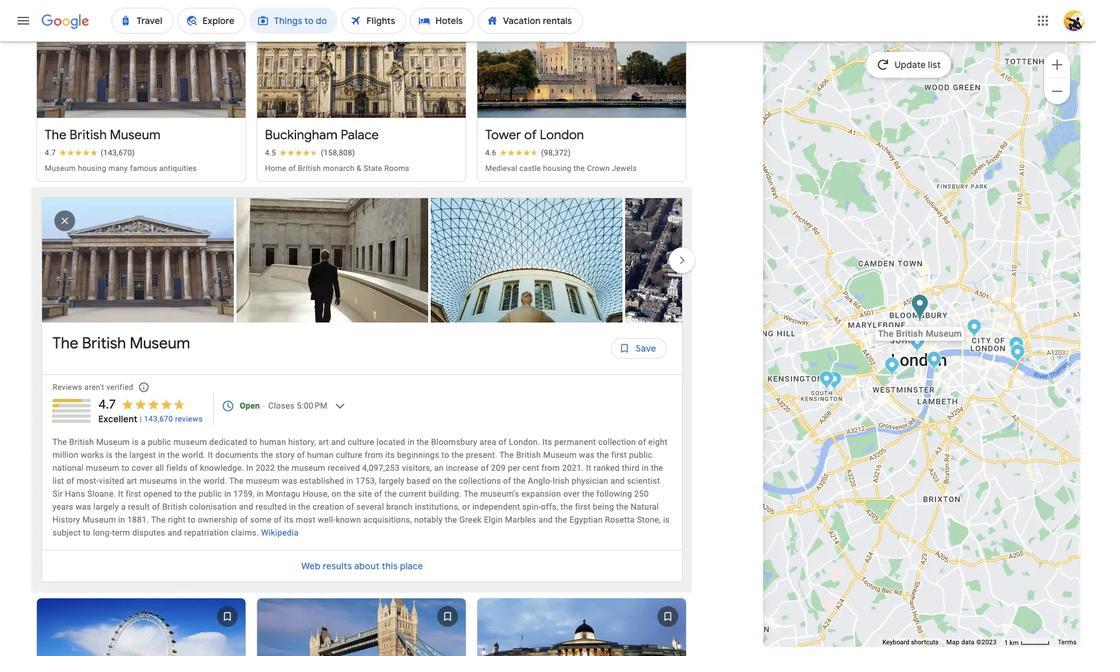 Task type: vqa. For each thing, say whether or not it's contained in the screenshot.
the middle is
yes



Task type: describe. For each thing, give the bounding box(es) containing it.
4.6
[[485, 148, 496, 157]]

open
[[240, 401, 260, 411]]

in down "montagu"
[[289, 502, 296, 512]]

colonisation
[[189, 502, 237, 512]]

to right opened
[[174, 489, 182, 499]]

list inside the british museum is a public museum dedicated to human history, art and culture located in the bloomsbury area of london. its permanent collection of eight million works is the largest in the world. it documents the story of human culture from its beginnings to the present. the british museum was the first public national museum to cover all fields of knowledge. in 2022 the museum received 4,097,253 visitors, an increase of 209 per cent from 2021. it ranked third in the list of most-visited art museums in the world. the museum was established in 1753, largely based on the collections of the anglo-irish physician and scientist sir hans sloane. it first opened to the public in 1759, in montagu house, on the site of the current building. the museum's expansion over the following 250 years was largely a result of british colonisation and resulted in the creation of several branch institutions, or independent spin-offs, the first being the natural history museum in 1881. the right to ownership of some of its most well-known acquisitions, notably the greek elgin marbles and the egyptian rosetta stone, is subject to long-term disputes and repatriation claims.
[[52, 476, 64, 486]]

palace
[[341, 127, 379, 143]]

the left largest
[[115, 450, 127, 460]]

in up scientist
[[642, 463, 649, 473]]

reviews
[[52, 383, 82, 392]]

to right right
[[188, 515, 196, 525]]

0 vertical spatial is
[[132, 437, 139, 447]]

reviews aren't verified
[[52, 383, 133, 392]]

save
[[636, 343, 656, 354]]

of down national
[[66, 476, 74, 486]]

present.
[[466, 450, 497, 460]]

known
[[336, 515, 361, 525]]

british up works
[[69, 437, 94, 447]]

1
[[1005, 639, 1008, 646]]

stone,
[[637, 515, 661, 525]]

marbles
[[505, 515, 536, 525]]

1 housing from the left
[[78, 164, 106, 173]]

million
[[52, 450, 78, 460]]

4.5 out of 5 stars from 158,808 reviews image
[[265, 148, 355, 158]]

shortcuts
[[911, 639, 939, 646]]

visitors,
[[402, 463, 432, 473]]

1 horizontal spatial it
[[208, 450, 213, 460]]

story
[[275, 450, 295, 460]]

the up or
[[464, 489, 478, 499]]

home
[[265, 164, 286, 173]]

all
[[155, 463, 164, 473]]

british up right
[[162, 502, 187, 512]]

0 vertical spatial largely
[[379, 476, 405, 486]]

250
[[634, 489, 649, 499]]

the down story
[[277, 463, 290, 473]]

medieval castle housing the crown jewels
[[485, 164, 637, 173]]

many
[[108, 164, 128, 173]]

0 vertical spatial its
[[385, 450, 395, 460]]

museum up established
[[292, 463, 325, 473]]

and up the following
[[611, 476, 625, 486]]

about
[[354, 560, 380, 572]]

over
[[563, 489, 580, 499]]

located
[[377, 437, 405, 447]]

save lastminute.com london eye to collection image
[[212, 601, 243, 632]]

0 horizontal spatial largely
[[93, 502, 119, 512]]

next image
[[667, 245, 698, 276]]

castle
[[519, 164, 541, 173]]

sir
[[52, 489, 63, 499]]

1 horizontal spatial from
[[542, 463, 560, 473]]

victoria and albert museum image
[[827, 371, 842, 392]]

subject
[[52, 528, 81, 538]]

most-
[[77, 476, 99, 486]]

0 vertical spatial public
[[148, 437, 171, 447]]

of right site
[[374, 489, 382, 499]]

visited
[[99, 476, 124, 486]]

the up beginnings on the left of the page
[[417, 437, 429, 447]]

museum up long-
[[82, 515, 116, 525]]

the left site
[[343, 489, 356, 499]]

jewels
[[612, 164, 637, 173]]

monarch
[[323, 164, 355, 173]]

museum down 2022
[[246, 476, 280, 486]]

museum up visited
[[86, 463, 119, 473]]

offs,
[[541, 502, 558, 512]]

4.7 for 4.7 out of 5 stars from 143,670 reviews. excellent. element
[[98, 396, 116, 413]]

state
[[364, 164, 382, 173]]

0 vertical spatial culture
[[348, 437, 374, 447]]

aren't
[[84, 383, 104, 392]]

in
[[246, 463, 253, 473]]

building.
[[429, 489, 462, 499]]

increase
[[446, 463, 479, 473]]

1 vertical spatial the british museum
[[52, 333, 190, 353]]

of up wikipedia
[[274, 515, 282, 525]]

(158,808)
[[321, 148, 355, 157]]

independent
[[472, 502, 520, 512]]

map region
[[662, 24, 1096, 656]]

reviews
[[175, 414, 203, 424]]

excellent | 143,670 reviews
[[98, 413, 203, 425]]

fields
[[166, 463, 188, 473]]

buckingham palace
[[265, 127, 379, 143]]

the down bloomsbury on the bottom left
[[452, 450, 464, 460]]

and down 1759,
[[239, 502, 253, 512]]

natural history museum image
[[819, 370, 834, 392]]

the up scientist
[[651, 463, 663, 473]]

the up building.
[[444, 476, 457, 486]]

an
[[434, 463, 444, 473]]

beginnings
[[397, 450, 439, 460]]

2 horizontal spatial is
[[663, 515, 670, 525]]

the down 'physician'
[[582, 489, 594, 499]]

0 horizontal spatial art
[[126, 476, 137, 486]]

buckingham
[[265, 127, 338, 143]]

1 horizontal spatial on
[[432, 476, 442, 486]]

collection
[[598, 437, 636, 447]]

0 vertical spatial from
[[365, 450, 383, 460]]

the up disputes
[[151, 515, 166, 525]]

notably
[[414, 515, 443, 525]]

the national gallery image
[[910, 333, 925, 355]]

natural
[[631, 502, 659, 512]]

the up branch
[[384, 489, 397, 499]]

the up per
[[499, 450, 514, 460]]

keyboard shortcuts
[[883, 639, 939, 646]]

or
[[462, 502, 470, 512]]

medieval
[[485, 164, 517, 173]]

4.7 out of 5 stars from 143,670 reviews. excellent. element
[[98, 396, 203, 425]]

the down over
[[561, 502, 573, 512]]

british up "4.7 out of 5 stars from 143,670 reviews" image
[[70, 127, 107, 143]]

of up known
[[346, 502, 354, 512]]

history
[[52, 515, 80, 525]]

0 horizontal spatial it
[[118, 489, 123, 499]]

and up received
[[331, 437, 346, 447]]

the down per
[[513, 476, 526, 486]]

0 horizontal spatial was
[[76, 502, 91, 512]]

result
[[128, 502, 150, 512]]

1 vertical spatial culture
[[336, 450, 363, 460]]

wikipedia
[[261, 528, 299, 538]]

following
[[597, 489, 632, 499]]

the up "4.7 out of 5 stars from 143,670 reviews" image
[[45, 127, 66, 143]]

physician
[[572, 476, 608, 486]]

rosetta
[[605, 515, 635, 525]]

bloomsbury
[[431, 437, 477, 447]]

repatriation
[[184, 528, 229, 538]]

of down present.
[[481, 463, 489, 473]]

works
[[81, 450, 104, 460]]

1753,
[[356, 476, 377, 486]]

0 vertical spatial human
[[260, 437, 286, 447]]

of down opened
[[152, 502, 160, 512]]

the down offs,
[[555, 515, 567, 525]]

house,
[[303, 489, 329, 499]]

based
[[407, 476, 430, 486]]

of down history,
[[297, 450, 305, 460]]

tower bridge image
[[1010, 344, 1025, 365]]

1 vertical spatial its
[[284, 515, 294, 525]]

143,670
[[144, 414, 173, 424]]

1759,
[[233, 489, 255, 499]]

eight
[[648, 437, 668, 447]]

to left cover on the left of page
[[122, 463, 129, 473]]

(143,670)
[[101, 148, 135, 157]]

british down 4.5 out of 5 stars from 158,808 reviews "image"
[[298, 164, 321, 173]]

greek
[[459, 515, 482, 525]]

update list button
[[866, 52, 951, 78]]

in left 1759,
[[224, 489, 231, 499]]

current
[[399, 489, 426, 499]]

in up beginnings on the left of the page
[[408, 437, 414, 447]]

2 housing from the left
[[543, 164, 572, 173]]

famous
[[130, 164, 157, 173]]

well-
[[318, 515, 336, 525]]

london.
[[509, 437, 540, 447]]

in down received
[[346, 476, 353, 486]]

museum down "4.7 out of 5 stars from 143,670 reviews" image
[[45, 164, 76, 173]]

anglo-
[[528, 476, 553, 486]]

0 horizontal spatial first
[[126, 489, 141, 499]]

rooms
[[384, 164, 409, 173]]

disputes
[[132, 528, 165, 538]]

tower
[[485, 127, 521, 143]]

km
[[1010, 639, 1019, 646]]

the up million
[[52, 437, 67, 447]]

to left long-
[[83, 528, 91, 538]]

hans
[[65, 489, 85, 499]]



Task type: locate. For each thing, give the bounding box(es) containing it.
0 horizontal spatial a
[[121, 502, 126, 512]]

term
[[112, 528, 130, 538]]

of down per
[[503, 476, 511, 486]]

a left result
[[121, 502, 126, 512]]

museum up (143,670)
[[110, 127, 161, 143]]

art right history,
[[318, 437, 329, 447]]

save the national gallery to collection image
[[652, 601, 683, 632]]

in right 1759,
[[257, 489, 264, 499]]

culture left located
[[348, 437, 374, 447]]

in down fields at the left of the page
[[180, 476, 187, 486]]

0 horizontal spatial its
[[284, 515, 294, 525]]

1 vertical spatial is
[[106, 450, 113, 460]]

first up egyptian
[[575, 502, 591, 512]]

open ⋅ closes 5:00 pm
[[240, 401, 328, 411]]

was down permanent
[[579, 450, 595, 460]]

public up third at right bottom
[[629, 450, 653, 460]]

209
[[491, 463, 506, 473]]

web results about this place
[[301, 560, 423, 572]]

the up 1759,
[[229, 476, 244, 486]]

per
[[508, 463, 520, 473]]

the up the 'ranked'
[[597, 450, 609, 460]]

cent
[[523, 463, 539, 473]]

5:00 pm
[[297, 401, 328, 411]]

site
[[358, 489, 372, 499]]

1 horizontal spatial is
[[132, 437, 139, 447]]

art
[[318, 437, 329, 447], [126, 476, 137, 486]]

is right works
[[106, 450, 113, 460]]

the up colonisation
[[184, 489, 196, 499]]

established
[[300, 476, 344, 486]]

list right the 'update'
[[928, 59, 941, 71]]

4.7 out of 5 stars from 143,670 reviews image
[[45, 148, 135, 158]]

it
[[208, 450, 213, 460], [586, 463, 591, 473], [118, 489, 123, 499]]

from up irish
[[542, 463, 560, 473]]

2 vertical spatial was
[[76, 502, 91, 512]]

st. paul's cathedral image
[[967, 318, 982, 340]]

is up largest
[[132, 437, 139, 447]]

a
[[141, 437, 146, 447], [121, 502, 126, 512]]

the down knowledge.
[[189, 476, 201, 486]]

save tower bridge to collection image
[[432, 601, 463, 632]]

branch
[[386, 502, 413, 512]]

list up sir
[[52, 476, 64, 486]]

main menu image
[[16, 13, 31, 29]]

it up knowledge.
[[208, 450, 213, 460]]

world. up fields at the left of the page
[[182, 450, 206, 460]]

long-
[[93, 528, 112, 538]]

closes
[[268, 401, 295, 411]]

2 horizontal spatial it
[[586, 463, 591, 473]]

is right the stone,
[[663, 515, 670, 525]]

documents
[[215, 450, 259, 460]]

museum down reviews
[[173, 437, 207, 447]]

of up 'claims.'
[[240, 515, 248, 525]]

the
[[45, 127, 66, 143], [52, 333, 78, 353], [52, 437, 67, 447], [499, 450, 514, 460], [229, 476, 244, 486], [464, 489, 478, 499], [151, 515, 166, 525]]

0 vertical spatial a
[[141, 437, 146, 447]]

national
[[52, 463, 84, 473]]

0 horizontal spatial is
[[106, 450, 113, 460]]

4,097,253
[[362, 463, 400, 473]]

london
[[540, 127, 584, 143]]

montagu
[[266, 489, 300, 499]]

zoom in map image
[[1050, 57, 1065, 72]]

2 vertical spatial is
[[663, 515, 670, 525]]

1 horizontal spatial art
[[318, 437, 329, 447]]

largely down 4,097,253
[[379, 476, 405, 486]]

1 vertical spatial first
[[126, 489, 141, 499]]

housing down "4.7 out of 5 stars from 143,670 reviews" image
[[78, 164, 106, 173]]

housing down (98,372)
[[543, 164, 572, 173]]

|
[[140, 414, 142, 424]]

it up 'physician'
[[586, 463, 591, 473]]

1 vertical spatial from
[[542, 463, 560, 473]]

1 horizontal spatial public
[[199, 489, 222, 499]]

2022
[[256, 463, 275, 473]]

british inside 'element'
[[82, 333, 126, 353]]

1 km button
[[1001, 638, 1054, 648]]

museum down "excellent"
[[96, 437, 130, 447]]

institutions,
[[415, 502, 460, 512]]

on down an
[[432, 476, 442, 486]]

1 vertical spatial public
[[629, 450, 653, 460]]

buckingham palace image
[[885, 357, 900, 378]]

public up largest
[[148, 437, 171, 447]]

0 horizontal spatial list
[[52, 476, 64, 486]]

zoom out map image
[[1050, 83, 1065, 99]]

close detail image
[[49, 205, 80, 236]]

it down visited
[[118, 489, 123, 499]]

1 horizontal spatial list
[[928, 59, 941, 71]]

4.6 out of 5 stars from 98,372 reviews image
[[485, 148, 571, 158]]

the british museum is a public museum dedicated to human history, art and culture located in the bloomsbury area of london. its permanent collection of eight million works is the largest in the world. it documents the story of human culture from its beginnings to the present. the british museum was the first public national museum to cover all fields of knowledge. in 2022 the museum received 4,097,253 visitors, an increase of 209 per cent from 2021. it ranked third in the list of most-visited art museums in the world. the museum was established in 1753, largely based on the collections of the anglo-irish physician and scientist sir hans sloane. it first opened to the public in 1759, in montagu house, on the site of the current building. the museum's expansion over the following 250 years was largely a result of british colonisation and resulted in the creation of several branch institutions, or independent spin-offs, the first being the natural history museum in 1881. the right to ownership of some of its most well-known acquisitions, notably the greek elgin marbles and the egyptian rosetta stone, is subject to long-term disputes and repatriation claims.
[[52, 437, 670, 538]]

0 vertical spatial art
[[318, 437, 329, 447]]

1881.
[[127, 515, 149, 525]]

list inside button
[[928, 59, 941, 71]]

1 horizontal spatial human
[[307, 450, 334, 460]]

2 horizontal spatial first
[[611, 450, 627, 460]]

1 vertical spatial was
[[282, 476, 297, 486]]

and down right
[[168, 528, 182, 538]]

reviews aren't verified image
[[128, 372, 159, 403]]

lastminute.com london eye image
[[927, 351, 942, 372]]

public up colonisation
[[199, 489, 222, 499]]

public
[[148, 437, 171, 447], [629, 450, 653, 460], [199, 489, 222, 499]]

1 vertical spatial it
[[586, 463, 591, 473]]

map
[[946, 639, 960, 646]]

2 vertical spatial public
[[199, 489, 222, 499]]

the up reviews
[[52, 333, 78, 353]]

largely down sloane.
[[93, 502, 119, 512]]

the inside 'element'
[[52, 333, 78, 353]]

4.5
[[265, 148, 276, 157]]

the british museum up "4.7 out of 5 stars from 143,670 reviews" image
[[45, 127, 161, 143]]

several
[[357, 502, 384, 512]]

its
[[542, 437, 552, 447]]

was down hans
[[76, 502, 91, 512]]

0 horizontal spatial public
[[148, 437, 171, 447]]

and down offs,
[[538, 515, 553, 525]]

tower of london
[[485, 127, 584, 143]]

the up rosetta
[[616, 502, 629, 512]]

area
[[480, 437, 496, 447]]

1 vertical spatial largely
[[93, 502, 119, 512]]

1 vertical spatial on
[[332, 489, 341, 499]]

©2023
[[976, 639, 997, 646]]

received
[[328, 463, 360, 473]]

museum inside 'element'
[[130, 333, 190, 353]]

human down history,
[[307, 450, 334, 460]]

in up term
[[118, 515, 125, 525]]

creation
[[313, 502, 344, 512]]

british up cent
[[516, 450, 541, 460]]

the
[[574, 164, 585, 173], [417, 437, 429, 447], [115, 450, 127, 460], [167, 450, 180, 460], [261, 450, 273, 460], [452, 450, 464, 460], [597, 450, 609, 460], [277, 463, 290, 473], [651, 463, 663, 473], [189, 476, 201, 486], [444, 476, 457, 486], [513, 476, 526, 486], [184, 489, 196, 499], [343, 489, 356, 499], [384, 489, 397, 499], [582, 489, 594, 499], [298, 502, 310, 512], [561, 502, 573, 512], [616, 502, 629, 512], [445, 515, 457, 525], [555, 515, 567, 525]]

the british museum up the verified
[[52, 333, 190, 353]]

1 vertical spatial list
[[52, 476, 64, 486]]

the british museum element
[[52, 333, 190, 364]]

143,670 reviews link
[[144, 414, 203, 424]]

1 horizontal spatial first
[[575, 502, 591, 512]]

2 horizontal spatial was
[[579, 450, 595, 460]]

spin-
[[522, 502, 541, 512]]

1 vertical spatial world.
[[203, 476, 227, 486]]

egyptian
[[570, 515, 603, 525]]

the down institutions,
[[445, 515, 457, 525]]

1 vertical spatial human
[[307, 450, 334, 460]]

claims.
[[231, 528, 259, 538]]

scientist
[[627, 476, 660, 486]]

4.7 inside image
[[45, 148, 56, 157]]

some
[[250, 515, 272, 525]]

human
[[260, 437, 286, 447], [307, 450, 334, 460]]

1 vertical spatial art
[[126, 476, 137, 486]]

of right fields at the left of the page
[[190, 463, 198, 473]]

the up the most
[[298, 502, 310, 512]]

british up aren't
[[82, 333, 126, 353]]

from up 4,097,253
[[365, 450, 383, 460]]

place
[[400, 560, 423, 572]]

largest
[[129, 450, 156, 460]]

list
[[928, 59, 941, 71], [52, 476, 64, 486]]

world. down knowledge.
[[203, 476, 227, 486]]

1 horizontal spatial a
[[141, 437, 146, 447]]

culture
[[348, 437, 374, 447], [336, 450, 363, 460]]

web
[[301, 560, 321, 572]]

was
[[579, 450, 595, 460], [282, 476, 297, 486], [76, 502, 91, 512]]

1 vertical spatial 4.7
[[98, 396, 116, 413]]

tower of london image
[[1009, 336, 1024, 357]]

human up story
[[260, 437, 286, 447]]

in
[[408, 437, 414, 447], [158, 450, 165, 460], [642, 463, 649, 473], [180, 476, 187, 486], [346, 476, 353, 486], [224, 489, 231, 499], [257, 489, 264, 499], [289, 502, 296, 512], [118, 515, 125, 525]]

ownership
[[198, 515, 238, 525]]

is
[[132, 437, 139, 447], [106, 450, 113, 460], [663, 515, 670, 525]]

1 horizontal spatial largely
[[379, 476, 405, 486]]

0 vertical spatial world.
[[182, 450, 206, 460]]

0 vertical spatial list
[[928, 59, 941, 71]]

0 vertical spatial was
[[579, 450, 595, 460]]

0 horizontal spatial human
[[260, 437, 286, 447]]

0 vertical spatial it
[[208, 450, 213, 460]]

crown
[[587, 164, 610, 173]]

⋅
[[262, 401, 266, 411]]

0 vertical spatial on
[[432, 476, 442, 486]]

art down cover on the left of page
[[126, 476, 137, 486]]

2 vertical spatial first
[[575, 502, 591, 512]]

0 vertical spatial the british museum
[[45, 127, 161, 143]]

museum down its
[[543, 450, 577, 460]]

resulted
[[256, 502, 287, 512]]

collections
[[459, 476, 501, 486]]

1 vertical spatial a
[[121, 502, 126, 512]]

its up wikipedia link
[[284, 515, 294, 525]]

1 horizontal spatial was
[[282, 476, 297, 486]]

data
[[961, 639, 975, 646]]

first down collection
[[611, 450, 627, 460]]

map data ©2023
[[946, 639, 997, 646]]

update list
[[895, 59, 941, 71]]

1 horizontal spatial its
[[385, 450, 395, 460]]

2021.
[[562, 463, 584, 473]]

0 horizontal spatial 4.7
[[45, 148, 56, 157]]

2 horizontal spatial public
[[629, 450, 653, 460]]

the up fields at the left of the page
[[167, 450, 180, 460]]

4.7 for "4.7 out of 5 stars from 143,670 reviews" image
[[45, 148, 56, 157]]

elgin
[[484, 515, 503, 525]]

1 horizontal spatial housing
[[543, 164, 572, 173]]

the british museum image
[[911, 294, 929, 323]]

0 vertical spatial 4.7
[[45, 148, 56, 157]]

2 vertical spatial it
[[118, 489, 123, 499]]

to up an
[[442, 450, 449, 460]]

list
[[42, 128, 820, 392]]

of right the area
[[499, 437, 507, 447]]

0 horizontal spatial from
[[365, 450, 383, 460]]

0 horizontal spatial housing
[[78, 164, 106, 173]]

on
[[432, 476, 442, 486], [332, 489, 341, 499]]

0 horizontal spatial on
[[332, 489, 341, 499]]

1 horizontal spatial 4.7
[[98, 396, 116, 413]]

the left crown
[[574, 164, 585, 173]]

of left 'eight' on the right of page
[[638, 437, 646, 447]]

the up 2022
[[261, 450, 273, 460]]

of up 4.6 out of 5 stars from 98,372 reviews image
[[524, 127, 537, 143]]

first up result
[[126, 489, 141, 499]]

cover
[[132, 463, 153, 473]]

in up all
[[158, 450, 165, 460]]

to up 'documents'
[[250, 437, 257, 447]]

0 vertical spatial first
[[611, 450, 627, 460]]

being
[[593, 502, 614, 512]]

museum housing many famous antiquities
[[45, 164, 197, 173]]

1 km
[[1005, 639, 1020, 646]]

museum up reviews aren't verified icon
[[130, 333, 190, 353]]

opened
[[143, 489, 172, 499]]

list item
[[236, 128, 431, 392], [42, 187, 236, 333], [431, 190, 625, 331], [625, 198, 820, 322]]

of right home
[[288, 164, 296, 173]]



